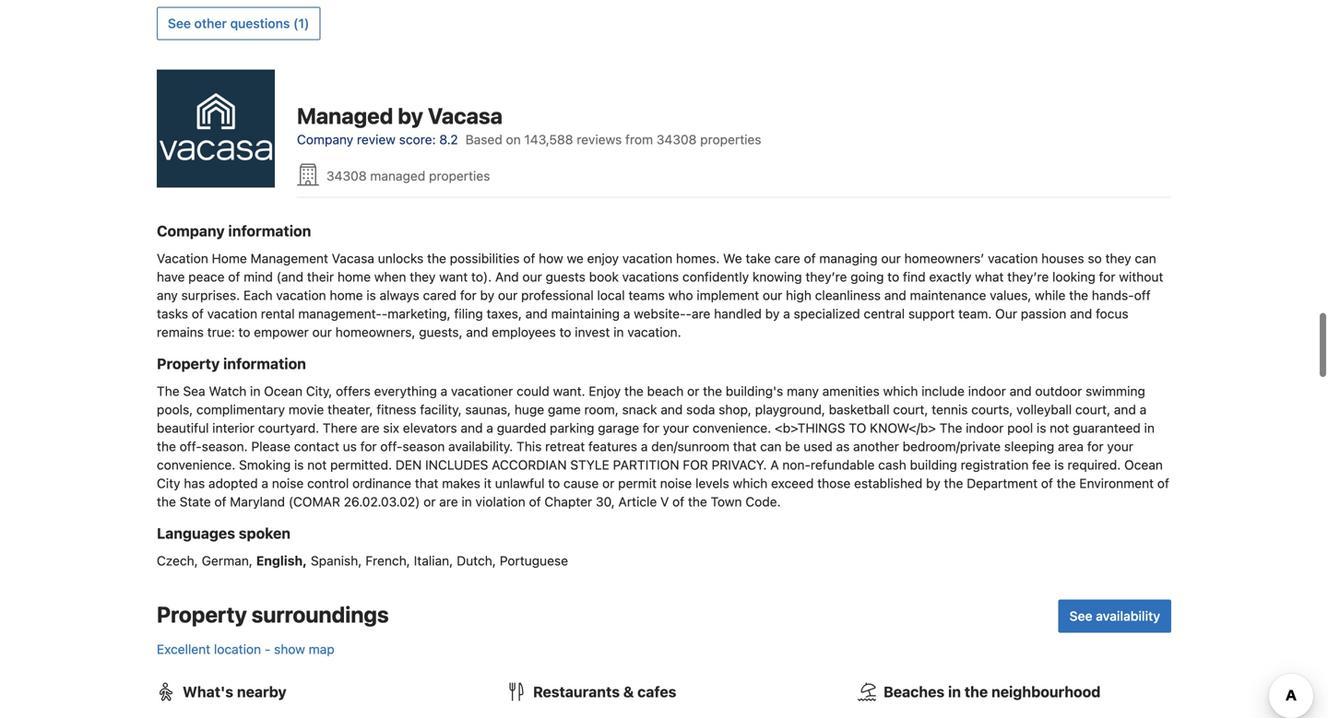 Task type: vqa. For each thing, say whether or not it's contained in the screenshot.
Advertisement element
no



Task type: describe. For each thing, give the bounding box(es) containing it.
1 vertical spatial the
[[940, 421, 963, 436]]

makes
[[442, 476, 481, 491]]

and up availability.
[[461, 421, 483, 436]]

sea
[[183, 384, 205, 399]]

vacation down (and
[[276, 288, 326, 303]]

0 vertical spatial the
[[157, 384, 180, 399]]

0 horizontal spatial properties
[[429, 168, 490, 183]]

1 vertical spatial convenience.
[[157, 458, 236, 473]]

there
[[323, 421, 357, 436]]

is inside vacation home management  vacasa unlocks the possibilities of how we enjoy vacation homes. we take care of managing our homeowners' vacation houses so they can have peace of mind (and their home when they want to). and our guests book vacations confidently knowing they're going to find exactly what they're looking for without any surprises. each vacation home is always cared for by our professional local teams who implement our high cleanliness and maintenance values, while the hands-off tasks of vacation rental management--marketing, filing taxes, and maintaining a website--are handled by a specialized central support team. our passion and focus remains true: to empower our homeowners, guests, and employees to invest in vacation.
[[367, 288, 376, 303]]

our down management-
[[312, 325, 332, 340]]

for up filing in the left top of the page
[[460, 288, 477, 303]]

of down adopted
[[214, 494, 227, 510]]

professional
[[521, 288, 594, 303]]

vacasa inside managed by vacasa company review score: 8.2 based on 143,588 reviews from 34308 properties
[[428, 103, 503, 129]]

is down contact
[[294, 458, 304, 473]]

enjoy
[[589, 384, 621, 399]]

our up going
[[882, 251, 901, 266]]

to right true:
[[239, 325, 251, 340]]

managing
[[820, 251, 878, 266]]

we
[[724, 251, 743, 266]]

beaches
[[884, 684, 945, 701]]

1 horizontal spatial that
[[733, 439, 757, 454]]

restaurants & cafes
[[533, 684, 677, 701]]

our right and
[[523, 269, 542, 285]]

for
[[683, 458, 709, 473]]

town
[[711, 494, 742, 510]]

non-
[[783, 458, 811, 473]]

of down surprises.
[[192, 306, 204, 321]]

availability.
[[449, 439, 513, 454]]

vacation up true:
[[207, 306, 258, 321]]

garage
[[598, 421, 640, 436]]

2 noise from the left
[[661, 476, 692, 491]]

based
[[466, 132, 503, 147]]

a
[[771, 458, 779, 473]]

from
[[626, 132, 653, 147]]

by inside managed by vacasa company review score: 8.2 based on 143,588 reviews from 34308 properties
[[398, 103, 423, 129]]

a down the saunas,
[[487, 421, 494, 436]]

exactly
[[930, 269, 972, 285]]

us
[[343, 439, 357, 454]]

this
[[517, 439, 542, 454]]

of right the care
[[804, 251, 816, 266]]

complimentary
[[197, 402, 285, 417]]

we
[[567, 251, 584, 266]]

see other questions (1)
[[168, 16, 310, 31]]

spanish
[[311, 554, 358, 569]]

our
[[996, 306, 1018, 321]]

always
[[380, 288, 420, 303]]

0 vertical spatial your
[[663, 421, 690, 436]]

handled
[[714, 306, 762, 321]]

in right guaranteed
[[1145, 421, 1155, 436]]

management-
[[298, 306, 382, 321]]

is down volleyball
[[1037, 421, 1047, 436]]

season
[[403, 439, 445, 454]]

our down and
[[498, 288, 518, 303]]

0 horizontal spatial 34308
[[327, 168, 367, 183]]

tennis
[[932, 402, 968, 417]]

empower
[[254, 325, 309, 340]]

1 vertical spatial that
[[415, 476, 439, 491]]

1 horizontal spatial or
[[603, 476, 615, 491]]

beach
[[647, 384, 684, 399]]

by right the "handled"
[[766, 306, 780, 321]]

how
[[539, 251, 564, 266]]

score:
[[399, 132, 436, 147]]

facility,
[[420, 402, 462, 417]]

maintaining
[[551, 306, 620, 321]]

portuguese
[[500, 554, 569, 569]]

hands-
[[1093, 288, 1135, 303]]

in right 'beaches'
[[949, 684, 962, 701]]

for up the required.
[[1088, 439, 1104, 454]]

see for see availability
[[1070, 609, 1093, 624]]

six
[[383, 421, 400, 436]]

0 horizontal spatial or
[[424, 494, 436, 510]]

sleeping
[[1005, 439, 1055, 454]]

privacy.
[[712, 458, 767, 473]]

by inside the sea watch in ocean city, offers everything a vacationer could want. enjoy the beach or the building's many amenities which include indoor and outdoor swimming pools, complimentary movie theater, fitness facility, saunas, huge game room, snack and soda shop, playground, basketball court, tennis courts, volleyball court, and a beautiful interior courtyard. there are six elevators and a guarded parking garage for your convenience.  <b>things to know</b>  the indoor pool is not guaranteed in the off-season. please contact us for off-season availability. this retreat features a den/sunroom that can be used as another bedroom/private sleeping area for your convenience. smoking is not permitted.  den includes accordian style partition for privacy. a non-refundable cash building registration fee is required. ocean city has adopted a noise control ordinance that makes it unlawful to cause or permit noise levels which exceed those established by the department of the environment of the state of maryland (comar 26.02.03.02) or are in violation of chapter 30, article v of the town code.
[[927, 476, 941, 491]]

1 vertical spatial are
[[361, 421, 380, 436]]

bedroom/private
[[903, 439, 1001, 454]]

company inside managed by vacasa company review score: 8.2 based on 143,588 reviews from 34308 properties
[[297, 132, 354, 147]]

of down fee
[[1042, 476, 1054, 491]]

0 horizontal spatial not
[[308, 458, 327, 473]]

of right environment
[[1158, 476, 1170, 491]]

excellent location - show map link
[[157, 642, 335, 657]]

the down the looking
[[1070, 288, 1089, 303]]

volleyball
[[1017, 402, 1072, 417]]

1 vertical spatial they
[[410, 269, 436, 285]]

adopted
[[209, 476, 258, 491]]

true:
[[207, 325, 235, 340]]

czech , german , english , spanish , french , italian , dutch , portuguese
[[157, 554, 569, 569]]

map
[[309, 642, 335, 657]]

0 vertical spatial or
[[688, 384, 700, 399]]

everything
[[374, 384, 437, 399]]

information for company information
[[228, 222, 311, 240]]

german
[[202, 554, 249, 569]]

(comar
[[289, 494, 340, 510]]

take
[[746, 251, 771, 266]]

property surroundings
[[157, 602, 389, 628]]

by down the to).
[[480, 288, 495, 303]]

team.
[[959, 306, 992, 321]]

5 , from the left
[[407, 554, 410, 569]]

for down snack
[[643, 421, 660, 436]]

website-
[[634, 306, 686, 321]]

courts,
[[972, 402, 1014, 417]]

game
[[548, 402, 581, 417]]

excellent location - show map
[[157, 642, 335, 657]]

it
[[484, 476, 492, 491]]

to left find
[[888, 269, 900, 285]]

excellent
[[157, 642, 211, 657]]

2 horizontal spatial -
[[686, 306, 692, 321]]

fitness
[[377, 402, 417, 417]]

building
[[910, 458, 958, 473]]

2 off- from the left
[[381, 439, 403, 454]]

0 vertical spatial not
[[1050, 421, 1070, 436]]

shop,
[[719, 402, 752, 417]]

what
[[976, 269, 1004, 285]]

1 horizontal spatial your
[[1108, 439, 1134, 454]]

peace
[[188, 269, 225, 285]]

houses
[[1042, 251, 1085, 266]]

0 horizontal spatial -
[[265, 642, 271, 657]]

2 , from the left
[[249, 554, 253, 569]]

managed
[[297, 103, 393, 129]]

on
[[506, 132, 521, 147]]

a up partition at the bottom
[[641, 439, 648, 454]]

1 horizontal spatial convenience.
[[693, 421, 772, 436]]

to inside the sea watch in ocean city, offers everything a vacationer could want. enjoy the beach or the building's many amenities which include indoor and outdoor swimming pools, complimentary movie theater, fitness facility, saunas, huge game room, snack and soda shop, playground, basketball court, tennis courts, volleyball court, and a beautiful interior courtyard. there are six elevators and a guarded parking garage for your convenience.  <b>things to know</b>  the indoor pool is not guaranteed in the off-season. please contact us for off-season availability. this retreat features a den/sunroom that can be used as another bedroom/private sleeping area for your convenience. smoking is not permitted.  den includes accordian style partition for privacy. a non-refundable cash building registration fee is required. ocean city has adopted a noise control ordinance that makes it unlawful to cause or permit noise levels which exceed those established by the department of the environment of the state of maryland (comar 26.02.03.02) or are in violation of chapter 30, article v of the town code.
[[548, 476, 560, 491]]

property for property surroundings
[[157, 602, 247, 628]]

managed by vacasa company review score: 8.2 based on 143,588 reviews from 34308 properties
[[297, 103, 762, 147]]

1 court, from the left
[[894, 402, 929, 417]]

surprises.
[[181, 288, 240, 303]]

control
[[307, 476, 349, 491]]

a down high
[[784, 306, 791, 321]]

questions
[[230, 16, 290, 31]]

property for property information
[[157, 355, 220, 373]]

when
[[374, 269, 406, 285]]

chapter
[[545, 494, 593, 510]]

vacation up vacations at the top of page
[[623, 251, 673, 266]]

and down beach
[[661, 402, 683, 417]]

to).
[[472, 269, 492, 285]]

of left how
[[524, 251, 536, 266]]

the down city
[[157, 494, 176, 510]]

in up complimentary
[[250, 384, 261, 399]]

the down beautiful
[[157, 439, 176, 454]]

vacasa inside vacation home management  vacasa unlocks the possibilities of how we enjoy vacation homes. we take care of managing our homeowners' vacation houses so they can have peace of mind (and their home when they want to). and our guests book vacations confidently knowing they're going to find exactly what they're looking for without any surprises. each vacation home is always cared for by our professional local teams who implement our high cleanliness and maintenance values, while the hands-off tasks of vacation rental management--marketing, filing taxes, and maintaining a website--are handled by a specialized central support team. our passion and focus remains true: to empower our homeowners, guests, and employees to invest in vacation.
[[332, 251, 375, 266]]

1 noise from the left
[[272, 476, 304, 491]]

each
[[244, 288, 273, 303]]

is right fee
[[1055, 458, 1065, 473]]

the down 'building' at the bottom of the page
[[945, 476, 964, 491]]

1 off- from the left
[[180, 439, 202, 454]]

a down local
[[624, 306, 631, 321]]

the up soda
[[703, 384, 723, 399]]

amenities
[[823, 384, 880, 399]]

passion
[[1021, 306, 1067, 321]]

cared
[[423, 288, 457, 303]]

vacationer
[[451, 384, 513, 399]]

1 vertical spatial indoor
[[966, 421, 1004, 436]]

czech
[[157, 554, 194, 569]]

and up employees
[[526, 306, 548, 321]]



Task type: locate. For each thing, give the bounding box(es) containing it.
which up know</b>
[[884, 384, 919, 399]]

0 horizontal spatial see
[[168, 16, 191, 31]]

0 horizontal spatial noise
[[272, 476, 304, 491]]

2 vertical spatial are
[[440, 494, 458, 510]]

1 vertical spatial vacasa
[[332, 251, 375, 266]]

that down den
[[415, 476, 439, 491]]

0 horizontal spatial they're
[[806, 269, 848, 285]]

0 horizontal spatial ocean
[[264, 384, 303, 399]]

by down 'building' at the bottom of the page
[[927, 476, 941, 491]]

1 vertical spatial your
[[1108, 439, 1134, 454]]

our down knowing
[[763, 288, 783, 303]]

0 horizontal spatial they
[[410, 269, 436, 285]]

they right so
[[1106, 251, 1132, 266]]

0 vertical spatial can
[[1136, 251, 1157, 266]]

maintenance
[[910, 288, 987, 303]]

convenience. down shop,
[[693, 421, 772, 436]]

0 vertical spatial information
[[228, 222, 311, 240]]

required.
[[1068, 458, 1122, 473]]

0 vertical spatial are
[[692, 306, 711, 321]]

1 vertical spatial home
[[330, 288, 363, 303]]

properties inside managed by vacasa company review score: 8.2 based on 143,588 reviews from 34308 properties
[[701, 132, 762, 147]]

which down privacy.
[[733, 476, 768, 491]]

languages spoken
[[157, 525, 291, 542]]

1 horizontal spatial they
[[1106, 251, 1132, 266]]

to
[[888, 269, 900, 285], [239, 325, 251, 340], [560, 325, 572, 340], [548, 476, 560, 491]]

of down the unlawful
[[529, 494, 541, 510]]

1 horizontal spatial 34308
[[657, 132, 697, 147]]

in down makes
[[462, 494, 472, 510]]

not up area
[[1050, 421, 1070, 436]]

1 horizontal spatial noise
[[661, 476, 692, 491]]

1 vertical spatial or
[[603, 476, 615, 491]]

a up facility,
[[441, 384, 448, 399]]

violation
[[476, 494, 526, 510]]

that
[[733, 439, 757, 454], [415, 476, 439, 491]]

the down the required.
[[1057, 476, 1077, 491]]

1 horizontal spatial are
[[440, 494, 458, 510]]

retreat
[[546, 439, 585, 454]]

offers
[[336, 384, 371, 399]]

34308 right 'from' on the top of the page
[[657, 132, 697, 147]]

1 horizontal spatial company
[[297, 132, 354, 147]]

1 vertical spatial information
[[223, 355, 306, 373]]

established
[[855, 476, 923, 491]]

1 vertical spatial 34308
[[327, 168, 367, 183]]

have
[[157, 269, 185, 285]]

- down "who" in the top of the page
[[686, 306, 692, 321]]

noise up v
[[661, 476, 692, 491]]

the
[[427, 251, 447, 266], [1070, 288, 1089, 303], [625, 384, 644, 399], [703, 384, 723, 399], [157, 439, 176, 454], [945, 476, 964, 491], [1057, 476, 1077, 491], [157, 494, 176, 510], [688, 494, 708, 510], [965, 684, 989, 701]]

, left spanish
[[303, 554, 307, 569]]

your down guaranteed
[[1108, 439, 1134, 454]]

are down makes
[[440, 494, 458, 510]]

34308 down 'review'
[[327, 168, 367, 183]]

area
[[1059, 439, 1084, 454]]

1 horizontal spatial vacasa
[[428, 103, 503, 129]]

1 horizontal spatial not
[[1050, 421, 1070, 436]]

1 vertical spatial which
[[733, 476, 768, 491]]

refundable
[[811, 458, 875, 473]]

6 , from the left
[[450, 554, 453, 569]]

knowing
[[753, 269, 803, 285]]

0 vertical spatial 34308
[[657, 132, 697, 147]]

2 they're from the left
[[1008, 269, 1050, 285]]

for right us
[[361, 439, 377, 454]]

1 vertical spatial can
[[761, 439, 782, 454]]

spoken
[[239, 525, 291, 542]]

1 horizontal spatial which
[[884, 384, 919, 399]]

they
[[1106, 251, 1132, 266], [410, 269, 436, 285]]

2 horizontal spatial or
[[688, 384, 700, 399]]

code.
[[746, 494, 781, 510]]

, left french
[[358, 554, 362, 569]]

- up homeowners,
[[382, 306, 388, 321]]

many
[[787, 384, 819, 399]]

permitted.
[[330, 458, 392, 473]]

0 vertical spatial ocean
[[264, 384, 303, 399]]

not down contact
[[308, 458, 327, 473]]

1 vertical spatial properties
[[429, 168, 490, 183]]

0 vertical spatial they
[[1106, 251, 1132, 266]]

noise
[[272, 476, 304, 491], [661, 476, 692, 491]]

2 vertical spatial or
[[424, 494, 436, 510]]

are left the six
[[361, 421, 380, 436]]

1 , from the left
[[194, 554, 198, 569]]

home up management-
[[330, 288, 363, 303]]

fee
[[1033, 458, 1052, 473]]

the down levels
[[688, 494, 708, 510]]

0 horizontal spatial the
[[157, 384, 180, 399]]

they're
[[806, 269, 848, 285], [1008, 269, 1050, 285]]

see left other on the left
[[168, 16, 191, 31]]

off-
[[180, 439, 202, 454], [381, 439, 403, 454]]

0 vertical spatial that
[[733, 439, 757, 454]]

1 vertical spatial company
[[157, 222, 225, 240]]

are down "who" in the top of the page
[[692, 306, 711, 321]]

the up want
[[427, 251, 447, 266]]

0 horizontal spatial off-
[[180, 439, 202, 454]]

and up volleyball
[[1010, 384, 1032, 399]]

are inside vacation home management  vacasa unlocks the possibilities of how we enjoy vacation homes. we take care of managing our homeowners' vacation houses so they can have peace of mind (and their home when they want to). and our guests book vacations confidently knowing they're going to find exactly what they're looking for without any surprises. each vacation home is always cared for by our professional local teams who implement our high cleanliness and maintenance values, while the hands-off tasks of vacation rental management--marketing, filing taxes, and maintaining a website--are handled by a specialized central support team. our passion and focus remains true: to empower our homeowners, guests, and employees to invest in vacation.
[[692, 306, 711, 321]]

their
[[307, 269, 334, 285]]

0 horizontal spatial company
[[157, 222, 225, 240]]

1 vertical spatial ocean
[[1125, 458, 1164, 473]]

see inside button
[[168, 16, 191, 31]]

0 vertical spatial see
[[168, 16, 191, 31]]

2 horizontal spatial are
[[692, 306, 711, 321]]

saunas,
[[466, 402, 511, 417]]

playground,
[[755, 402, 826, 417]]

support
[[909, 306, 955, 321]]

can inside vacation home management  vacasa unlocks the possibilities of how we enjoy vacation homes. we take care of managing our homeowners' vacation houses so they can have peace of mind (and their home when they want to). and our guests book vacations confidently knowing they're going to find exactly what they're looking for without any surprises. each vacation home is always cared for by our professional local teams who implement our high cleanliness and maintenance values, while the hands-off tasks of vacation rental management--marketing, filing taxes, and maintaining a website--are handled by a specialized central support team. our passion and focus remains true: to empower our homeowners, guests, and employees to invest in vacation.
[[1136, 251, 1157, 266]]

your up den/sunroom
[[663, 421, 690, 436]]

0 vertical spatial home
[[338, 269, 371, 285]]

0 horizontal spatial are
[[361, 421, 380, 436]]

guarded
[[497, 421, 547, 436]]

court, up guaranteed
[[1076, 402, 1111, 417]]

vacasa up "their"
[[332, 251, 375, 266]]

or down includes
[[424, 494, 436, 510]]

ordinance
[[353, 476, 412, 491]]

1 vertical spatial see
[[1070, 609, 1093, 624]]

cash
[[879, 458, 907, 473]]

see
[[168, 16, 191, 31], [1070, 609, 1093, 624]]

can up a
[[761, 439, 782, 454]]

guaranteed
[[1073, 421, 1141, 436]]

of right v
[[673, 494, 685, 510]]

want
[[439, 269, 468, 285]]

of down home
[[228, 269, 240, 285]]

and down swimming at the bottom right
[[1115, 402, 1137, 417]]

0 vertical spatial convenience.
[[693, 421, 772, 436]]

property up the excellent
[[157, 602, 247, 628]]

0 vertical spatial company
[[297, 132, 354, 147]]

so
[[1088, 251, 1103, 266]]

central
[[864, 306, 905, 321]]

implement
[[697, 288, 760, 303]]

levels
[[696, 476, 730, 491]]

to up chapter at the left
[[548, 476, 560, 491]]

, left english
[[249, 554, 253, 569]]

information for property information
[[223, 355, 306, 373]]

den/sunroom
[[652, 439, 730, 454]]

, left "italian"
[[407, 554, 410, 569]]

0 vertical spatial properties
[[701, 132, 762, 147]]

0 horizontal spatial can
[[761, 439, 782, 454]]

going
[[851, 269, 884, 285]]

accordian
[[492, 458, 567, 473]]

for
[[1100, 269, 1116, 285], [460, 288, 477, 303], [643, 421, 660, 436], [361, 439, 377, 454], [1088, 439, 1104, 454]]

- left show in the left bottom of the page
[[265, 642, 271, 657]]

and
[[496, 269, 519, 285]]

include
[[922, 384, 965, 399]]

property
[[157, 355, 220, 373], [157, 602, 247, 628]]

marketing,
[[388, 306, 451, 321]]

not
[[1050, 421, 1070, 436], [308, 458, 327, 473]]

information down empower
[[223, 355, 306, 373]]

properties right 'from' on the top of the page
[[701, 132, 762, 147]]

off- down beautiful
[[180, 439, 202, 454]]

the right 'beaches'
[[965, 684, 989, 701]]

0 vertical spatial property
[[157, 355, 220, 373]]

is down when in the top left of the page
[[367, 288, 376, 303]]

focus
[[1096, 306, 1129, 321]]

can inside the sea watch in ocean city, offers everything a vacationer could want. enjoy the beach or the building's many amenities which include indoor and outdoor swimming pools, complimentary movie theater, fitness facility, saunas, huge game room, snack and soda shop, playground, basketball court, tennis courts, volleyball court, and a beautiful interior courtyard. there are six elevators and a guarded parking garage for your convenience.  <b>things to know</b>  the indoor pool is not guaranteed in the off-season. please contact us for off-season availability. this retreat features a den/sunroom that can be used as another bedroom/private sleeping area for your convenience. smoking is not permitted.  den includes accordian style partition for privacy. a non-refundable cash building registration fee is required. ocean city has adopted a noise control ordinance that makes it unlawful to cause or permit noise levels which exceed those established by the department of the environment of the state of maryland (comar 26.02.03.02) or are in violation of chapter 30, article v of the town code.
[[761, 439, 782, 454]]

3 , from the left
[[303, 554, 307, 569]]

vacation
[[623, 251, 673, 266], [988, 251, 1039, 266], [276, 288, 326, 303], [207, 306, 258, 321]]

34308 inside managed by vacasa company review score: 8.2 based on 143,588 reviews from 34308 properties
[[657, 132, 697, 147]]

1 they're from the left
[[806, 269, 848, 285]]

see for see other questions (1)
[[168, 16, 191, 31]]

1 vertical spatial property
[[157, 602, 247, 628]]

indoor down courts,
[[966, 421, 1004, 436]]

high
[[786, 288, 812, 303]]

den
[[396, 458, 422, 473]]

noise down the "smoking"
[[272, 476, 304, 491]]

those
[[818, 476, 851, 491]]

they up cared
[[410, 269, 436, 285]]

vacation
[[157, 251, 208, 266]]

invest
[[575, 325, 610, 340]]

vacation up what
[[988, 251, 1039, 266]]

0 horizontal spatial vacasa
[[332, 251, 375, 266]]

properties down 8.2
[[429, 168, 490, 183]]

includes
[[426, 458, 489, 473]]

a down swimming at the bottom right
[[1140, 402, 1147, 417]]

see left availability
[[1070, 609, 1093, 624]]

remains
[[157, 325, 204, 340]]

1 horizontal spatial court,
[[1076, 402, 1111, 417]]

0 vertical spatial which
[[884, 384, 919, 399]]

company information
[[157, 222, 311, 240]]

the up snack
[[625, 384, 644, 399]]

or up 30, at the bottom of the page
[[603, 476, 615, 491]]

26.02.03.02)
[[344, 494, 420, 510]]

1 horizontal spatial properties
[[701, 132, 762, 147]]

reviews
[[577, 132, 622, 147]]

see inside button
[[1070, 609, 1093, 624]]

8.2
[[440, 132, 458, 147]]

0 horizontal spatial your
[[663, 421, 690, 436]]

1 horizontal spatial -
[[382, 306, 388, 321]]

property information
[[157, 355, 306, 373]]

can
[[1136, 251, 1157, 266], [761, 439, 782, 454]]

1 horizontal spatial off-
[[381, 439, 403, 454]]

ocean up movie
[[264, 384, 303, 399]]

1 horizontal spatial they're
[[1008, 269, 1050, 285]]

company up the vacation
[[157, 222, 225, 240]]

partition
[[613, 458, 680, 473]]

to left "invest"
[[560, 325, 572, 340]]

7 , from the left
[[493, 554, 496, 569]]

1 property from the top
[[157, 355, 220, 373]]

company down managed
[[297, 132, 354, 147]]

and left focus
[[1071, 306, 1093, 321]]

1 horizontal spatial see
[[1070, 609, 1093, 624]]

1 horizontal spatial ocean
[[1125, 458, 1164, 473]]

homeowners'
[[905, 251, 985, 266]]

nearby
[[237, 684, 287, 701]]

and up central
[[885, 288, 907, 303]]

homes.
[[676, 251, 720, 266]]

0 horizontal spatial that
[[415, 476, 439, 491]]

pool
[[1008, 421, 1034, 436]]

0 vertical spatial vacasa
[[428, 103, 503, 129]]

elevators
[[403, 421, 457, 436]]

2 court, from the left
[[1076, 402, 1111, 417]]

0 vertical spatial indoor
[[969, 384, 1007, 399]]

can up without
[[1136, 251, 1157, 266]]

0 horizontal spatial which
[[733, 476, 768, 491]]

managed
[[370, 168, 426, 183]]

ocean up environment
[[1125, 458, 1164, 473]]

or up soda
[[688, 384, 700, 399]]

1 vertical spatial not
[[308, 458, 327, 473]]

employees
[[492, 325, 556, 340]]

1 horizontal spatial the
[[940, 421, 963, 436]]

who
[[669, 288, 694, 303]]

and down filing in the left top of the page
[[466, 325, 489, 340]]

courtyard.
[[258, 421, 319, 436]]

season. please
[[202, 439, 291, 454]]

review
[[357, 132, 396, 147]]

in inside vacation home management  vacasa unlocks the possibilities of how we enjoy vacation homes. we take care of managing our homeowners' vacation houses so they can have peace of mind (and their home when they want to). and our guests book vacations confidently knowing they're going to find exactly what they're looking for without any surprises. each vacation home is always cared for by our professional local teams who implement our high cleanliness and maintenance values, while the hands-off tasks of vacation rental management--marketing, filing taxes, and maintaining a website--are handled by a specialized central support team. our passion and focus remains true: to empower our homeowners, guests, and employees to invest in vacation.
[[614, 325, 624, 340]]

cafes
[[638, 684, 677, 701]]

0 horizontal spatial court,
[[894, 402, 929, 417]]

a down the "smoking"
[[262, 476, 269, 491]]

pools,
[[157, 402, 193, 417]]

they're up "cleanliness"
[[806, 269, 848, 285]]

interior
[[212, 421, 255, 436]]

by up the score:
[[398, 103, 423, 129]]

convenience. up has
[[157, 458, 236, 473]]

off- down the six
[[381, 439, 403, 454]]

french
[[366, 554, 407, 569]]

rental
[[261, 306, 295, 321]]

home right "their"
[[338, 269, 371, 285]]

that up privacy.
[[733, 439, 757, 454]]

dutch
[[457, 554, 493, 569]]

, left portuguese
[[493, 554, 496, 569]]

1 horizontal spatial can
[[1136, 251, 1157, 266]]

the up bedroom/private
[[940, 421, 963, 436]]

0 horizontal spatial convenience.
[[157, 458, 236, 473]]

neighbourhood
[[992, 684, 1101, 701]]

building's
[[726, 384, 784, 399]]

in right "invest"
[[614, 325, 624, 340]]

theater,
[[328, 402, 373, 417]]

information up management
[[228, 222, 311, 240]]

<b>things
[[775, 421, 846, 436]]

for up hands-
[[1100, 269, 1116, 285]]

2 property from the top
[[157, 602, 247, 628]]

management
[[251, 251, 328, 266]]

4 , from the left
[[358, 554, 362, 569]]

court, up know</b>
[[894, 402, 929, 417]]



